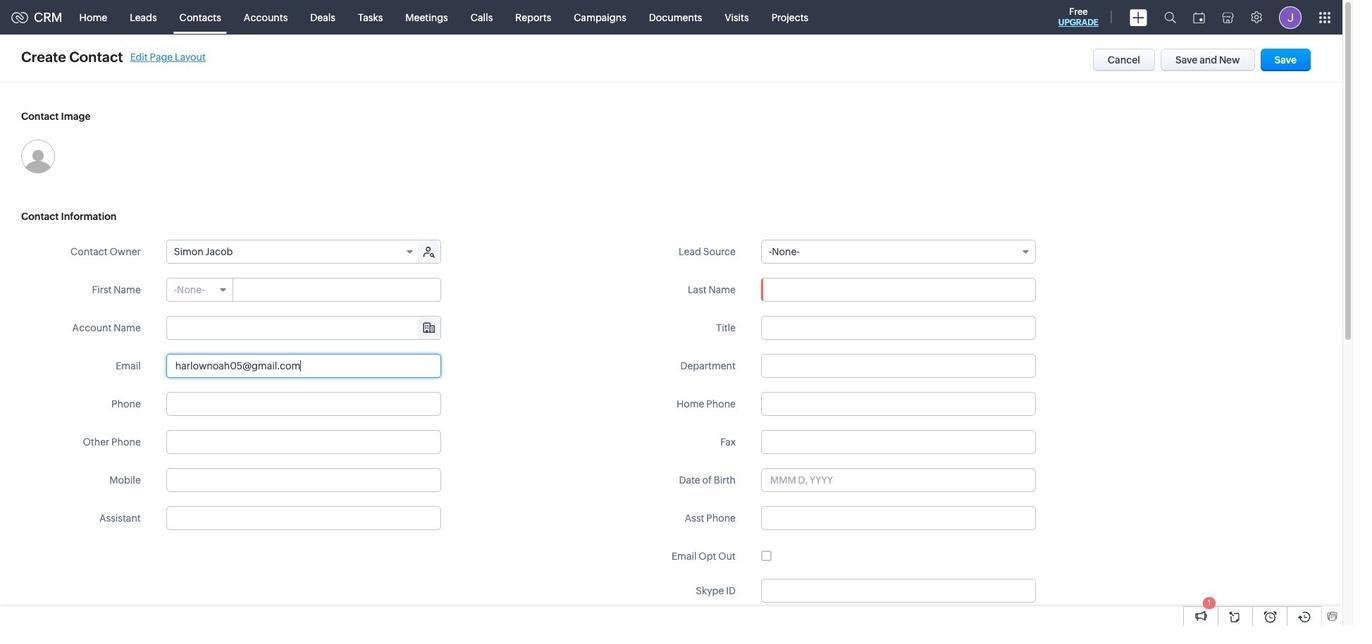 Task type: locate. For each thing, give the bounding box(es) containing it.
None text field
[[762, 316, 1037, 340], [167, 317, 441, 339], [762, 354, 1037, 378], [166, 392, 441, 416], [166, 468, 441, 492], [166, 506, 441, 530], [762, 506, 1037, 530], [762, 579, 1037, 603], [762, 316, 1037, 340], [167, 317, 441, 339], [762, 354, 1037, 378], [166, 392, 441, 416], [166, 468, 441, 492], [166, 506, 441, 530], [762, 506, 1037, 530], [762, 579, 1037, 603]]

None text field
[[762, 278, 1037, 302], [234, 279, 441, 301], [166, 354, 441, 378], [762, 392, 1037, 416], [166, 430, 441, 454], [762, 430, 1037, 454], [762, 278, 1037, 302], [234, 279, 441, 301], [166, 354, 441, 378], [762, 392, 1037, 416], [166, 430, 441, 454], [762, 430, 1037, 454]]

calendar image
[[1194, 12, 1206, 23]]

image image
[[21, 140, 55, 173]]

profile image
[[1280, 6, 1302, 29]]

search element
[[1156, 0, 1185, 35]]

None field
[[762, 240, 1037, 264], [167, 240, 419, 263], [167, 279, 233, 301], [167, 317, 441, 339], [762, 240, 1037, 264], [167, 240, 419, 263], [167, 279, 233, 301], [167, 317, 441, 339]]

search image
[[1165, 11, 1177, 23]]

create menu image
[[1130, 9, 1148, 26]]



Task type: vqa. For each thing, say whether or not it's contained in the screenshot.
"Security"
no



Task type: describe. For each thing, give the bounding box(es) containing it.
MMM D, YYYY text field
[[762, 468, 1037, 492]]

profile element
[[1271, 0, 1311, 34]]

create menu element
[[1122, 0, 1156, 34]]

logo image
[[11, 12, 28, 23]]



